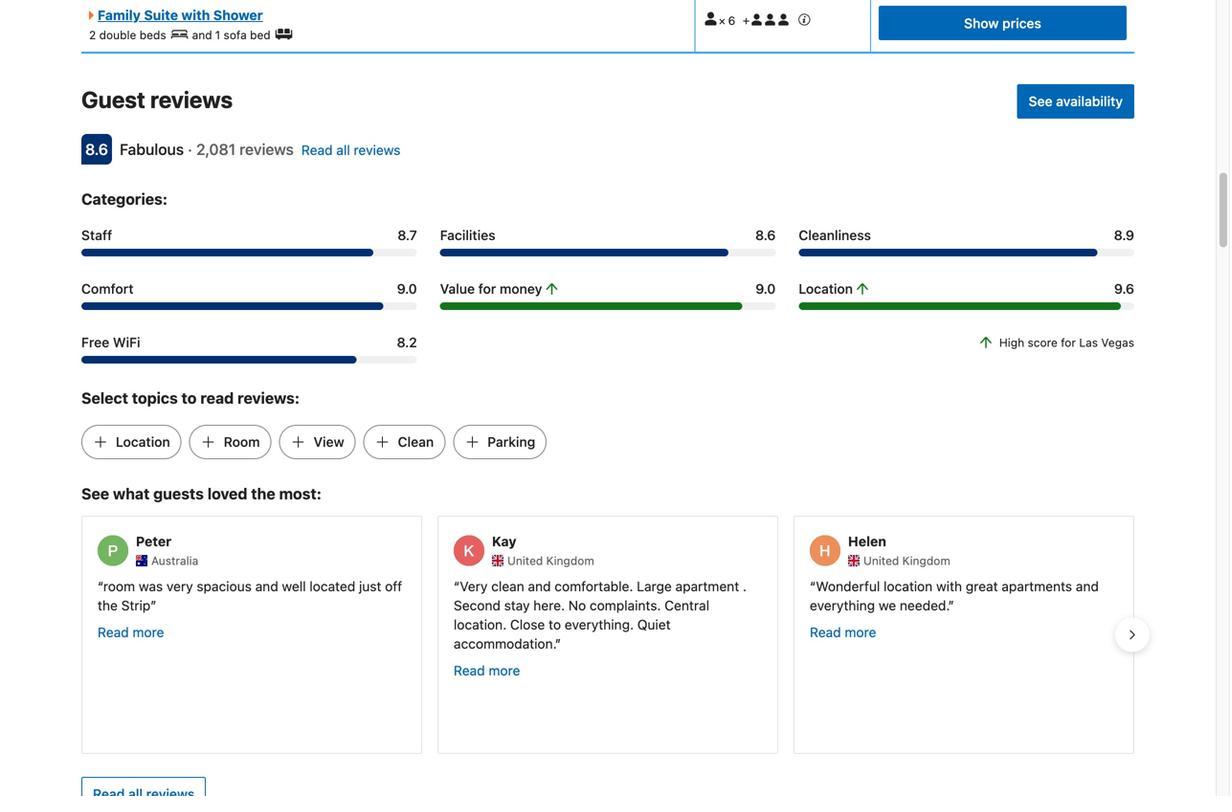 Task type: vqa. For each thing, say whether or not it's contained in the screenshot.


Task type: describe. For each thing, give the bounding box(es) containing it.
free wifi
[[81, 335, 140, 351]]

wonderful
[[816, 579, 880, 595]]

and inside " very clean and comfortable. large apartment . second stay here. no complaints. central location. close to everything. quiet accommodation.
[[528, 579, 551, 595]]

" for and
[[555, 636, 561, 652]]

we
[[879, 598, 896, 614]]

9.6
[[1115, 281, 1135, 297]]

comfort 9.0 meter
[[81, 303, 417, 310]]

reviews inside guest reviews element
[[150, 86, 233, 113]]

complaints.
[[590, 598, 661, 614]]

guest
[[81, 86, 145, 113]]

family suite with shower link
[[89, 7, 263, 23]]

and inside " wonderful location with great apartments and everything we needed.
[[1076, 579, 1099, 595]]

comfort
[[81, 281, 134, 297]]

and left 1
[[192, 28, 212, 42]]

room
[[224, 434, 260, 450]]

location.
[[454, 617, 507, 633]]

needed.
[[900, 598, 949, 614]]

categories:
[[81, 190, 168, 208]]

location
[[884, 579, 933, 595]]

money
[[500, 281, 542, 297]]

more for " very clean and comfortable. large apartment . second stay here. no complaints. central location. close to everything. quiet accommodation.
[[489, 663, 520, 679]]

with inside " wonderful location with great apartments and everything we needed.
[[937, 579, 962, 595]]

stay
[[504, 598, 530, 614]]

family
[[98, 7, 141, 23]]

las
[[1079, 336, 1098, 350]]

apartments
[[1002, 579, 1073, 595]]

just
[[359, 579, 381, 595]]

read all reviews
[[302, 142, 401, 158]]

1 vertical spatial 8.6
[[756, 227, 776, 243]]

off
[[385, 579, 402, 595]]

review categories element
[[81, 188, 168, 211]]

1
[[215, 28, 220, 42]]

read more button for room was very spacious and well located just off the strip
[[98, 624, 164, 643]]

more for " wonderful location with great apartments and everything we needed.
[[845, 625, 877, 641]]

view
[[314, 434, 344, 450]]

to inside " very clean and comfortable. large apartment . second stay here. no complaints. central location. close to everything. quiet accommodation.
[[549, 617, 561, 633]]

× 6
[[719, 14, 735, 27]]

this is a carousel with rotating slides. it displays featured reviews of the property. use next and previous buttons to navigate. region
[[66, 508, 1150, 762]]

everything.
[[565, 617, 634, 633]]

united for kay
[[508, 555, 543, 568]]

double
[[99, 28, 136, 42]]

what
[[113, 485, 150, 503]]

everything
[[810, 598, 875, 614]]

×
[[719, 14, 726, 27]]

was
[[139, 579, 163, 595]]

australia image
[[136, 556, 147, 567]]

guests
[[153, 485, 204, 503]]

shower
[[213, 7, 263, 23]]

9.0 for comfort
[[397, 281, 417, 297]]

kingdom for with
[[903, 555, 951, 568]]

very
[[167, 579, 193, 595]]

read for .
[[454, 663, 485, 679]]

guest reviews element
[[81, 84, 1010, 115]]

reviews:
[[238, 389, 300, 408]]

more for " room was very spacious and well located just off the strip
[[133, 625, 164, 641]]

read
[[200, 389, 234, 408]]

united kingdom for and
[[508, 555, 594, 568]]

" very clean and comfortable. large apartment . second stay here. no complaints. central location. close to everything. quiet accommodation.
[[454, 579, 747, 652]]

see for see availability
[[1029, 93, 1053, 109]]

read left all
[[302, 142, 333, 158]]

8.7
[[398, 227, 417, 243]]

accommodation.
[[454, 636, 555, 652]]

select
[[81, 389, 128, 408]]

rated fabulous element
[[120, 140, 184, 159]]

see availability button
[[1018, 84, 1135, 119]]

" for room was very spacious and well located just off the strip
[[98, 579, 103, 595]]

0 vertical spatial to
[[182, 389, 197, 408]]

comfortable.
[[555, 579, 633, 595]]

see what guests loved the most:
[[81, 485, 322, 503]]

here.
[[534, 598, 565, 614]]

spacious
[[197, 579, 252, 595]]

·
[[188, 140, 192, 159]]

high
[[1000, 336, 1025, 350]]

2
[[89, 28, 96, 42]]

clean
[[398, 434, 434, 450]]

quiet
[[638, 617, 671, 633]]

1 vertical spatial location
[[116, 434, 170, 450]]

value
[[440, 281, 475, 297]]

strip
[[121, 598, 151, 614]]

1 horizontal spatial the
[[251, 485, 275, 503]]

" for very
[[151, 598, 157, 614]]

sofa
[[224, 28, 247, 42]]

facilities 8.6 meter
[[440, 249, 776, 257]]

+
[[743, 13, 750, 27]]

free
[[81, 335, 109, 351]]

9.0 for value for money
[[756, 281, 776, 297]]

value for money 9.0 meter
[[440, 303, 776, 310]]

kay
[[492, 534, 517, 549]]

availability
[[1056, 93, 1123, 109]]

no
[[569, 598, 586, 614]]

0 horizontal spatial with
[[181, 7, 210, 23]]

6 adults, 3 children element
[[703, 6, 811, 27]]

location 9.6 meter
[[799, 303, 1135, 310]]

1 horizontal spatial for
[[1061, 336, 1076, 350]]

all
[[336, 142, 350, 158]]

staff 8.7 meter
[[81, 249, 417, 257]]

great
[[966, 579, 998, 595]]

parking
[[488, 434, 536, 450]]

cleanliness 8.9 meter
[[799, 249, 1135, 257]]

united kingdom image
[[492, 556, 504, 567]]

show prices button
[[879, 6, 1127, 40]]



Task type: locate. For each thing, give the bounding box(es) containing it.
" up second
[[454, 579, 460, 595]]

peter
[[136, 534, 172, 549]]

most:
[[279, 485, 322, 503]]

loved
[[208, 485, 247, 503]]

1 9.0 from the left
[[397, 281, 417, 297]]

0 horizontal spatial the
[[98, 598, 118, 614]]

0 horizontal spatial "
[[151, 598, 157, 614]]

close
[[510, 617, 545, 633]]

apartment
[[676, 579, 739, 595]]

0 vertical spatial location
[[799, 281, 853, 297]]

read down everything
[[810, 625, 841, 641]]

1 sofa bed
[[215, 28, 271, 42]]

" down was
[[151, 598, 157, 614]]

score
[[1028, 336, 1058, 350]]

read more button
[[98, 624, 164, 643], [810, 624, 877, 643], [454, 662, 520, 681]]

0 horizontal spatial to
[[182, 389, 197, 408]]

0 vertical spatial for
[[479, 281, 496, 297]]

with
[[181, 7, 210, 23], [937, 579, 962, 595]]

clean
[[491, 579, 524, 595]]

with right suite
[[181, 7, 210, 23]]

1 kingdom from the left
[[546, 555, 594, 568]]

united kingdom
[[508, 555, 594, 568], [864, 555, 951, 568]]

united kingdom for with
[[864, 555, 951, 568]]

see for see what guests loved the most:
[[81, 485, 109, 503]]

1 vertical spatial for
[[1061, 336, 1076, 350]]

read more button down strip at the left of the page
[[98, 624, 164, 643]]

" for with
[[949, 598, 955, 614]]

2 9.0 from the left
[[756, 281, 776, 297]]

united for helen
[[864, 555, 899, 568]]

read more for " room was very spacious and well located just off the strip
[[98, 625, 164, 641]]

and inside the " room was very spacious and well located just off the strip
[[255, 579, 278, 595]]

read more button down accommodation.
[[454, 662, 520, 681]]

8.6
[[85, 140, 108, 159], [756, 227, 776, 243]]

0 vertical spatial see
[[1029, 93, 1053, 109]]

" wonderful location with great apartments and everything we needed.
[[810, 579, 1099, 614]]

second
[[454, 598, 501, 614]]

united kingdom image
[[848, 556, 860, 567]]

located
[[310, 579, 355, 595]]

1 horizontal spatial reviews
[[240, 140, 294, 159]]

2 horizontal spatial read more
[[810, 625, 877, 641]]

prices
[[1003, 16, 1042, 31]]

more
[[133, 625, 164, 641], [845, 625, 877, 641], [489, 663, 520, 679]]

.
[[743, 579, 747, 595]]

2,081
[[196, 140, 236, 159]]

see left the availability
[[1029, 93, 1053, 109]]

cleanliness
[[799, 227, 871, 243]]

and up here.
[[528, 579, 551, 595]]

0 horizontal spatial for
[[479, 281, 496, 297]]

0 horizontal spatial location
[[116, 434, 170, 450]]

to down here.
[[549, 617, 561, 633]]

for left las
[[1061, 336, 1076, 350]]

helen
[[848, 534, 887, 549]]

australia
[[151, 555, 198, 568]]

united
[[508, 555, 543, 568], [864, 555, 899, 568]]

more down everything
[[845, 625, 877, 641]]

1 horizontal spatial to
[[549, 617, 561, 633]]

read more button for very clean and comfortable. large apartment . second stay here. no complaints. central location. close to everything. quiet accommodation.
[[454, 662, 520, 681]]

2 kingdom from the left
[[903, 555, 951, 568]]

scored 8.6 element
[[81, 134, 112, 165]]

1 vertical spatial to
[[549, 617, 561, 633]]

beds
[[140, 28, 166, 42]]

1 horizontal spatial location
[[799, 281, 853, 297]]

read more down strip at the left of the page
[[98, 625, 164, 641]]

suite
[[144, 7, 178, 23]]

the inside the " room was very spacious and well located just off the strip
[[98, 598, 118, 614]]

1 united kingdom from the left
[[508, 555, 594, 568]]

" inside the " room was very spacious and well located just off the strip
[[98, 579, 103, 595]]

read
[[302, 142, 333, 158], [98, 625, 129, 641], [810, 625, 841, 641], [454, 663, 485, 679]]

facilities
[[440, 227, 496, 243]]

0 horizontal spatial kingdom
[[546, 555, 594, 568]]

see left what
[[81, 485, 109, 503]]

0 horizontal spatial more
[[133, 625, 164, 641]]

read down accommodation.
[[454, 663, 485, 679]]

united right united kingdom icon
[[508, 555, 543, 568]]

2 horizontal spatial "
[[949, 598, 955, 614]]

1 vertical spatial the
[[98, 598, 118, 614]]

room
[[103, 579, 135, 595]]

value for money
[[440, 281, 542, 297]]

more down strip at the left of the page
[[133, 625, 164, 641]]

2 united kingdom from the left
[[864, 555, 951, 568]]

kingdom up location
[[903, 555, 951, 568]]

" room was very spacious and well located just off the strip
[[98, 579, 402, 614]]

1 vertical spatial with
[[937, 579, 962, 595]]

2 horizontal spatial more
[[845, 625, 877, 641]]

0 vertical spatial the
[[251, 485, 275, 503]]

reviews right 2,081
[[240, 140, 294, 159]]

2 " from the left
[[454, 579, 460, 595]]

for right "value"
[[479, 281, 496, 297]]

0 horizontal spatial 9.0
[[397, 281, 417, 297]]

1 " from the left
[[98, 579, 103, 595]]

1 horizontal spatial 8.6
[[756, 227, 776, 243]]

kingdom for and
[[546, 555, 594, 568]]

united kingdom up location
[[864, 555, 951, 568]]

8.9
[[1114, 227, 1135, 243]]

and right the apartments at the right bottom
[[1076, 579, 1099, 595]]

" up everything
[[810, 579, 816, 595]]

3 " from the left
[[810, 579, 816, 595]]

8.2
[[397, 335, 417, 351]]

1 horizontal spatial 9.0
[[756, 281, 776, 297]]

see inside see availability button
[[1029, 93, 1053, 109]]

and left the well
[[255, 579, 278, 595]]

1 horizontal spatial "
[[555, 636, 561, 652]]

read more down everything
[[810, 625, 877, 641]]

0 vertical spatial with
[[181, 7, 210, 23]]

1 horizontal spatial united kingdom
[[864, 555, 951, 568]]

1 horizontal spatial kingdom
[[903, 555, 951, 568]]

more down accommodation.
[[489, 663, 520, 679]]

2 horizontal spatial reviews
[[354, 142, 401, 158]]

reviews up ·
[[150, 86, 233, 113]]

read more for " very clean and comfortable. large apartment . second stay here. no complaints. central location. close to everything. quiet accommodation.
[[454, 663, 520, 679]]

read more down accommodation.
[[454, 663, 520, 679]]

" down here.
[[555, 636, 561, 652]]

0 horizontal spatial 8.6
[[85, 140, 108, 159]]

" left was
[[98, 579, 103, 595]]

0 horizontal spatial read more button
[[98, 624, 164, 643]]

0 horizontal spatial see
[[81, 485, 109, 503]]

read down strip at the left of the page
[[98, 625, 129, 641]]

to
[[182, 389, 197, 408], [549, 617, 561, 633]]

0 horizontal spatial reviews
[[150, 86, 233, 113]]

2 horizontal spatial "
[[810, 579, 816, 595]]

very
[[460, 579, 488, 595]]

0 vertical spatial 8.6
[[85, 140, 108, 159]]

free wifi 8.2 meter
[[81, 356, 417, 364]]

and
[[192, 28, 212, 42], [255, 579, 278, 595], [528, 579, 551, 595], [1076, 579, 1099, 595]]

0 horizontal spatial united
[[508, 555, 543, 568]]

read more button down everything
[[810, 624, 877, 643]]

show
[[964, 16, 999, 31]]

reviews right all
[[354, 142, 401, 158]]

8.6 down guest
[[85, 140, 108, 159]]

2 double beds
[[89, 28, 166, 42]]

1 united from the left
[[508, 555, 543, 568]]

2 horizontal spatial read more button
[[810, 624, 877, 643]]

read more button for wonderful location with great apartments and everything we needed.
[[810, 624, 877, 643]]

the down room
[[98, 598, 118, 614]]

to left the read
[[182, 389, 197, 408]]

1 horizontal spatial read more
[[454, 663, 520, 679]]

the
[[251, 485, 275, 503], [98, 598, 118, 614]]

6
[[728, 14, 735, 27]]

1 horizontal spatial see
[[1029, 93, 1053, 109]]

2 united from the left
[[864, 555, 899, 568]]

1 horizontal spatial more
[[489, 663, 520, 679]]

0 horizontal spatial "
[[98, 579, 103, 595]]

show prices
[[964, 16, 1042, 31]]

reviews
[[150, 86, 233, 113], [240, 140, 294, 159], [354, 142, 401, 158]]

kingdom up comfortable.
[[546, 555, 594, 568]]

0 horizontal spatial united kingdom
[[508, 555, 594, 568]]

0 horizontal spatial read more
[[98, 625, 164, 641]]

1 horizontal spatial united
[[864, 555, 899, 568]]

1 horizontal spatial with
[[937, 579, 962, 595]]

read for everything
[[810, 625, 841, 641]]

" for wonderful location with great apartments and everything we needed.
[[810, 579, 816, 595]]

bed
[[250, 28, 271, 42]]

wifi
[[113, 335, 140, 351]]

location
[[799, 281, 853, 297], [116, 434, 170, 450]]

family suite with shower
[[98, 7, 263, 23]]

" inside " very clean and comfortable. large apartment . second stay here. no complaints. central location. close to everything. quiet accommodation.
[[454, 579, 460, 595]]

well
[[282, 579, 306, 595]]

vegas
[[1102, 336, 1135, 350]]

" inside " wonderful location with great apartments and everything we needed.
[[810, 579, 816, 595]]

read more for " wonderful location with great apartments and everything we needed.
[[810, 625, 877, 641]]

location down topics
[[116, 434, 170, 450]]

8.6 left cleanliness
[[756, 227, 776, 243]]

1 horizontal spatial "
[[454, 579, 460, 595]]

the right loved
[[251, 485, 275, 503]]

1 horizontal spatial read more button
[[454, 662, 520, 681]]

united kingdom up here.
[[508, 555, 594, 568]]

1 vertical spatial see
[[81, 485, 109, 503]]

location down cleanliness
[[799, 281, 853, 297]]

united down helen
[[864, 555, 899, 568]]

" for very clean and comfortable. large apartment . second stay here. no complaints. central location. close to everything. quiet accommodation.
[[454, 579, 460, 595]]

fabulous · 2,081 reviews
[[120, 140, 294, 159]]

topics
[[132, 389, 178, 408]]

with up needed.
[[937, 579, 962, 595]]

for
[[479, 281, 496, 297], [1061, 336, 1076, 350]]

fabulous
[[120, 140, 184, 159]]

" right "we"
[[949, 598, 955, 614]]

select topics to read reviews:
[[81, 389, 300, 408]]

see availability
[[1029, 93, 1123, 109]]

large
[[637, 579, 672, 595]]

high score for las vegas
[[1000, 336, 1135, 350]]

read for located
[[98, 625, 129, 641]]

guest reviews
[[81, 86, 233, 113]]

central
[[665, 598, 710, 614]]



